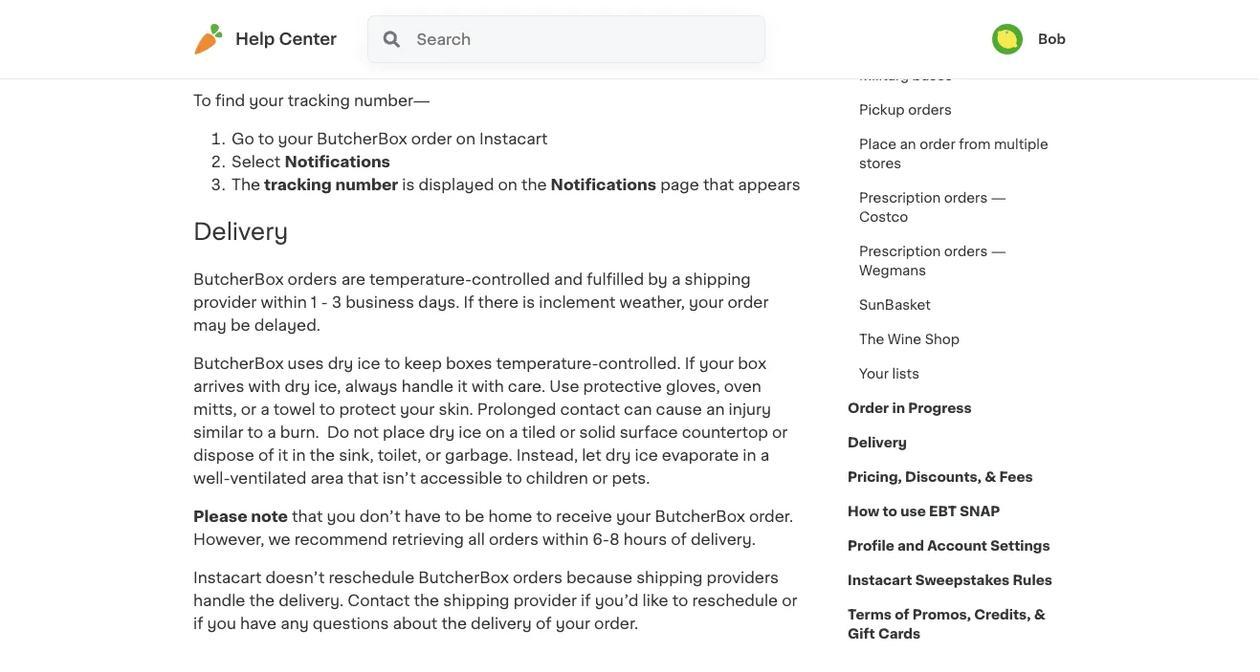 Task type: locate. For each thing, give the bounding box(es) containing it.
1 — from the top
[[991, 191, 1007, 205]]

delivery. inside instacart doesn't reschedule butcherbox orders because shipping providers handle the delivery. contact the shipping provider if you'd like to reschedule or if you have any questions about the delivery of your order.
[[279, 594, 344, 609]]

1 vertical spatial temperature-
[[496, 357, 599, 372]]

0 horizontal spatial within
[[261, 295, 307, 311]]

& left 'fees'
[[985, 471, 996, 484]]

if inside butcherbox uses dry ice to keep boxes temperature-controlled. if your box arrives with dry ice, always handle it with care. use protective gloves, oven mitts, or a towel to protect your skin. prolonged contact can cause an injury similar to a burn.  do not place dry ice on a tiled or solid surface countertop or dispose of it in the sink, toilet, or garbage. instead, let dry ice evaporate in a well-ventilated area that isn't accessible to children or pets.
[[685, 357, 695, 372]]

order inside the butcherbox orders are temperature-controlled and fulfilled by a shipping provider within 1 - 3 business days. if there is inclement weather, your order may be delayed.
[[728, 295, 769, 311]]

1 vertical spatial note
[[251, 510, 288, 525]]

order
[[382, 8, 423, 24], [724, 31, 765, 47], [411, 131, 452, 146], [920, 138, 956, 151], [728, 295, 769, 311]]

it down the boxes
[[458, 380, 468, 395]]

the up area
[[310, 448, 335, 464]]

0 vertical spatial note
[[532, 8, 569, 24]]

— down prescription orders — costco link
[[991, 245, 1007, 258]]

snap
[[960, 505, 1000, 519]]

your down to find your tracking number—
[[278, 131, 313, 146]]

Search search field
[[415, 16, 765, 62]]

on inside butcherbox uses dry ice to keep boxes temperature-controlled. if your box arrives with dry ice, always handle it with care. use protective gloves, oven mitts, or a towel to protect your skin. prolonged contact can cause an injury similar to a burn.  do not place dry ice on a tiled or solid surface countertop or dispose of it in the sink, toilet, or garbage. instead, let dry ice evaporate in a well-ventilated area that isn't accessible to children or pets.
[[486, 426, 505, 441]]

it
[[458, 380, 468, 395], [278, 448, 288, 464]]

skin.
[[439, 403, 473, 418]]

fulfilled
[[587, 272, 644, 288]]

pets.
[[612, 471, 650, 487]]

that right page
[[703, 177, 734, 192]]

the left left on the right top
[[720, 0, 745, 1]]

butcherbox up may
[[193, 272, 284, 288]]

1 horizontal spatial is
[[523, 295, 535, 311]]

0 horizontal spatial if
[[464, 295, 474, 311]]

reschedule
[[329, 571, 415, 586], [692, 594, 778, 609]]

if left there
[[464, 295, 474, 311]]

page.
[[427, 8, 470, 24]]

reschedule up contact
[[329, 571, 415, 586]]

an inside butcherbox uses dry ice to keep boxes temperature-controlled. if your box arrives with dry ice, always handle it with care. use protective gloves, oven mitts, or a towel to protect your skin. prolonged contact can cause an injury similar to a burn.  do not place dry ice on a tiled or solid surface countertop or dispose of it in the sink, toilet, or garbage. instead, let dry ice evaporate in a well-ventilated area that isn't accessible to children or pets.
[[706, 403, 725, 418]]

shipping up like
[[636, 571, 703, 586]]

stores
[[859, 157, 901, 170]]

instacart doesn't reschedule butcherbox orders because shipping providers handle the delivery. contact the shipping provider if you'd like to reschedule or if you have any questions about the delivery of your order.
[[193, 571, 798, 632]]

the
[[408, 31, 436, 47], [232, 177, 260, 192], [859, 333, 884, 346]]

of right side
[[230, 8, 245, 24]]

your up hours in the bottom of the page
[[616, 510, 651, 525]]

1 vertical spatial within
[[543, 533, 589, 548]]

note up check
[[532, 8, 569, 24]]

0 horizontal spatial an
[[706, 403, 725, 418]]

1 vertical spatial if
[[193, 617, 203, 632]]

2 vertical spatial shipping
[[443, 594, 510, 609]]

is inside go to your butcherbox order on instacart select notifications the tracking number is displayed on the notifications page that appears
[[402, 177, 415, 192]]

1 vertical spatial —
[[991, 245, 1007, 258]]

profile and account settings link
[[848, 529, 1050, 564]]

be inside that you don't have to be home to receive your butcherbox order. however, we recommend retrieving all orders within 6-8 hours of delivery.
[[465, 510, 485, 525]]

on left left on the right top
[[697, 0, 716, 1]]

to inside go to your butcherbox order on instacart select notifications the tracking number is displayed on the notifications page that appears
[[258, 131, 274, 146]]

bob
[[1038, 33, 1066, 46]]

provider
[[193, 295, 257, 311], [514, 594, 577, 609]]

your up the place
[[400, 403, 435, 418]]

the left wine
[[859, 333, 884, 346]]

with
[[248, 380, 281, 395], [472, 380, 504, 395]]

order. inside that you don't have to be home to receive your butcherbox order. however, we recommend retrieving all orders within 6-8 hours of delivery.
[[749, 510, 793, 525]]

bases
[[913, 69, 953, 82]]

all
[[468, 533, 485, 548]]

orders for butcherbox orders are temperature-controlled and fulfilled by a shipping provider within 1 - 3 business days. if there is inclement weather, your order may be delayed.
[[288, 272, 337, 288]]

progress
[[908, 402, 972, 415]]

delivery. inside that you don't have to be home to receive your butcherbox order. however, we recommend retrieving all orders within 6-8 hours of delivery.
[[691, 533, 756, 548]]

in down countertop
[[743, 448, 757, 464]]

0 vertical spatial have
[[405, 510, 441, 525]]

that inside that you don't have to be home to receive your butcherbox order. however, we recommend retrieving all orders within 6-8 hours of delivery.
[[292, 510, 323, 525]]

1 horizontal spatial ice
[[459, 426, 482, 441]]

to find your tracking number—
[[193, 93, 431, 108]]

0 horizontal spatial handle
[[193, 594, 245, 609]]

of up ventilated
[[258, 448, 274, 464]]

doesn't inside that instacart doesn't keep track of butcherbox orders. the best way to check the status of your order is to google the tracking number.
[[680, 8, 739, 24]]

0 horizontal spatial the
[[232, 177, 260, 192]]

order up 'box'
[[728, 295, 769, 311]]

orders down prescription orders — costco link
[[944, 245, 988, 258]]

of right delivery at the left bottom of page
[[536, 617, 552, 632]]

1 horizontal spatial in
[[743, 448, 757, 464]]

2 — from the top
[[991, 245, 1007, 258]]

order up displayed
[[411, 131, 452, 146]]

of right status
[[665, 31, 681, 47]]

box
[[738, 357, 766, 372]]

that up the 'recommend'
[[292, 510, 323, 525]]

1 vertical spatial you
[[207, 617, 236, 632]]

and down use
[[898, 540, 924, 553]]

2 with from the left
[[472, 380, 504, 395]]

order in progress
[[848, 402, 972, 415]]

butcherbox inside go to your butcherbox order on instacart select notifications the tracking number is displayed on the notifications page that appears
[[317, 131, 407, 146]]

any
[[281, 617, 309, 632]]

2 prescription from the top
[[859, 245, 941, 258]]

2 vertical spatial tracking
[[264, 177, 332, 192]]

0 horizontal spatial is
[[402, 177, 415, 192]]

number
[[335, 177, 398, 192]]

ice down surface
[[635, 448, 658, 464]]

or right countertop
[[772, 426, 788, 441]]

instacart inside go to your butcherbox order on instacart select notifications the tracking number is displayed on the notifications page that appears
[[479, 131, 548, 146]]

orders down home
[[489, 533, 539, 548]]

the inside go to your butcherbox order on instacart select notifications the tracking number is displayed on the notifications page that appears
[[521, 177, 547, 192]]

1 horizontal spatial the
[[408, 31, 436, 47]]

oven
[[724, 380, 762, 395]]

prescription orders — wegmans
[[859, 245, 1007, 278]]

orders inside instacart doesn't reschedule butcherbox orders because shipping providers handle the delivery. contact the shipping provider if you'd like to reschedule or if you have any questions about the delivery of your order.
[[513, 571, 563, 586]]

0 horizontal spatial delivery
[[193, 221, 288, 244]]

multiple
[[994, 138, 1049, 151]]

0 vertical spatial temperature-
[[369, 272, 472, 288]]

ice
[[357, 357, 380, 372], [459, 426, 482, 441], [635, 448, 658, 464]]

gift
[[848, 628, 875, 641]]

0 horizontal spatial please
[[193, 510, 247, 525]]

1 horizontal spatial doesn't
[[680, 8, 739, 24]]

butcherbox up hours in the bottom of the page
[[655, 510, 745, 525]]

the right displayed
[[521, 177, 547, 192]]

2 horizontal spatial in
[[892, 402, 905, 415]]

0 horizontal spatial delivery.
[[279, 594, 344, 609]]

contact
[[348, 594, 410, 609]]

orders down place an order from multiple stores link
[[944, 191, 988, 205]]

your lists
[[859, 367, 920, 381]]

0 vertical spatial you
[[327, 510, 356, 525]]

and inside the butcherbox orders are temperature-controlled and fulfilled by a shipping provider within 1 - 3 business days. if there is inclement weather, your order may be delayed.
[[554, 272, 583, 288]]

1 vertical spatial delivery.
[[279, 594, 344, 609]]

the inside go to your butcherbox order on instacart select notifications the tracking number is displayed on the notifications page that appears
[[232, 177, 260, 192]]

1 vertical spatial have
[[240, 617, 277, 632]]

your inside the butcherbox orders are temperature-controlled and fulfilled by a shipping provider within 1 - 3 business days. if there is inclement weather, your order may be delayed.
[[689, 295, 724, 311]]

1 horizontal spatial please note
[[474, 8, 569, 24]]

delivery down select
[[193, 221, 288, 244]]

delivery up pricing,
[[848, 436, 907, 450]]

find
[[215, 93, 245, 108]]

the inside on the left side of your butcherbox order page.
[[720, 0, 745, 1]]

days.
[[418, 295, 460, 311]]

pickup orders
[[859, 103, 952, 117]]

provider inside instacart doesn't reschedule butcherbox orders because shipping providers handle the delivery. contact the shipping provider if you'd like to reschedule or if you have any questions about the delivery of your order.
[[514, 594, 577, 609]]

if inside the butcherbox orders are temperature-controlled and fulfilled by a shipping provider within 1 - 3 business days. if there is inclement weather, your order may be delayed.
[[464, 295, 474, 311]]

1 vertical spatial an
[[706, 403, 725, 418]]

butcherbox inside that you don't have to be home to receive your butcherbox order. however, we recommend retrieving all orders within 6-8 hours of delivery.
[[655, 510, 745, 525]]

shipping right 'by'
[[685, 272, 751, 288]]

1 vertical spatial is
[[402, 177, 415, 192]]

instacart up displayed
[[479, 131, 548, 146]]

wine
[[888, 333, 922, 346]]

0 horizontal spatial order.
[[594, 617, 639, 632]]

provider up may
[[193, 295, 257, 311]]

the down we
[[249, 594, 275, 609]]

that inside butcherbox uses dry ice to keep boxes temperature-controlled. if your box arrives with dry ice, always handle it with care. use protective gloves, oven mitts, or a towel to protect your skin. prolonged contact can cause an injury similar to a burn.  do not place dry ice on a tiled or solid surface countertop or dispose of it in the sink, toilet, or garbage. instead, let dry ice evaporate in a well-ventilated area that isn't accessible to children or pets.
[[348, 471, 379, 487]]

notifications
[[285, 154, 390, 169], [551, 177, 657, 192]]

orders inside prescription orders — costco
[[944, 191, 988, 205]]

1 vertical spatial if
[[685, 357, 695, 372]]

delivery link
[[848, 426, 907, 460]]

1 horizontal spatial with
[[472, 380, 504, 395]]

cause
[[656, 403, 702, 418]]

the inside that instacart doesn't keep track of butcherbox orders. the best way to check the status of your order is to google the tracking number.
[[408, 31, 436, 47]]

or down let
[[592, 471, 608, 487]]

1 vertical spatial delivery
[[848, 436, 907, 450]]

orders inside the butcherbox orders are temperature-controlled and fulfilled by a shipping provider within 1 - 3 business days. if there is inclement weather, your order may be delayed.
[[288, 272, 337, 288]]

0 horizontal spatial and
[[554, 272, 583, 288]]

is right number
[[402, 177, 415, 192]]

within down receive on the bottom left
[[543, 533, 589, 548]]

1 horizontal spatial notifications
[[551, 177, 657, 192]]

1 vertical spatial prescription
[[859, 245, 941, 258]]

place
[[859, 138, 897, 151]]

orders down bases
[[908, 103, 952, 117]]

butcherbox uses dry ice to keep boxes temperature-controlled. if your box arrives with dry ice, always handle it with care. use protective gloves, oven mitts, or a towel to protect your skin. prolonged contact can cause an injury similar to a burn.  do not place dry ice on a tiled or solid surface countertop or dispose of it in the sink, toilet, or garbage. instead, let dry ice evaporate in a well-ventilated area that isn't accessible to children or pets.
[[193, 357, 788, 487]]

please note up however,
[[193, 510, 288, 525]]

because
[[566, 571, 633, 586]]

order down left on the right top
[[724, 31, 765, 47]]

1 horizontal spatial if
[[581, 594, 591, 609]]

1 vertical spatial ice
[[459, 426, 482, 441]]

sink,
[[339, 448, 374, 464]]

1 horizontal spatial if
[[685, 357, 695, 372]]

please note up way
[[474, 8, 569, 24]]

0 horizontal spatial reschedule
[[329, 571, 415, 586]]

1 vertical spatial the
[[232, 177, 260, 192]]

& down rules
[[1034, 609, 1046, 622]]

2 horizontal spatial ice
[[635, 448, 658, 464]]

notifications up number
[[285, 154, 390, 169]]

prescription inside "prescription orders — wegmans"
[[859, 245, 941, 258]]

0 vertical spatial provider
[[193, 295, 257, 311]]

uses
[[288, 357, 324, 372]]

2 horizontal spatial the
[[859, 333, 884, 346]]

2 horizontal spatial is
[[769, 31, 781, 47]]

you up the 'recommend'
[[327, 510, 356, 525]]

0 horizontal spatial temperature-
[[369, 272, 472, 288]]

0 horizontal spatial notifications
[[285, 154, 390, 169]]

inclement
[[539, 295, 616, 311]]

prescription
[[859, 191, 941, 205], [859, 245, 941, 258]]

gloves,
[[666, 380, 720, 395]]

instacart up status
[[608, 8, 676, 24]]

displayed
[[419, 177, 494, 192]]

is down left on the right top
[[769, 31, 781, 47]]

the down page.
[[408, 31, 436, 47]]

a down countertop
[[760, 448, 769, 464]]

please
[[474, 8, 528, 24], [193, 510, 247, 525]]

boxes
[[446, 357, 492, 372]]

butcherbox inside butcherbox uses dry ice to keep boxes temperature-controlled. if your box arrives with dry ice, always handle it with care. use protective gloves, oven mitts, or a towel to protect your skin. prolonged contact can cause an injury similar to a burn.  do not place dry ice on a tiled or solid surface countertop or dispose of it in the sink, toilet, or garbage. instead, let dry ice evaporate in a well-ventilated area that isn't accessible to children or pets.
[[193, 357, 284, 372]]

0 horizontal spatial doesn't
[[266, 571, 325, 586]]

0 vertical spatial doesn't
[[680, 8, 739, 24]]

1 vertical spatial doesn't
[[266, 571, 325, 586]]

lists
[[892, 367, 920, 381]]

— for prescription orders — wegmans
[[991, 245, 1007, 258]]

instacart down however,
[[193, 571, 262, 586]]

of right hours in the bottom of the page
[[671, 533, 687, 548]]

controlled.
[[599, 357, 681, 372]]

order inside that instacart doesn't keep track of butcherbox orders. the best way to check the status of your order is to google the tracking number.
[[724, 31, 765, 47]]

1 horizontal spatial you
[[327, 510, 356, 525]]

be inside the butcherbox orders are temperature-controlled and fulfilled by a shipping provider within 1 - 3 business days. if there is inclement weather, your order may be delayed.
[[231, 318, 250, 334]]

2 vertical spatial ice
[[635, 448, 658, 464]]

google
[[193, 54, 250, 70]]

0 vertical spatial the
[[408, 31, 436, 47]]

1 vertical spatial it
[[278, 448, 288, 464]]

0 vertical spatial prescription
[[859, 191, 941, 205]]

doesn't inside instacart doesn't reschedule butcherbox orders because shipping providers handle the delivery. contact the shipping provider if you'd like to reschedule or if you have any questions about the delivery of your order.
[[266, 571, 325, 586]]

if down because
[[581, 594, 591, 609]]

instacart
[[608, 8, 676, 24], [479, 131, 548, 146], [193, 571, 262, 586], [848, 574, 912, 588]]

order. inside instacart doesn't reschedule butcherbox orders because shipping providers handle the delivery. contact the shipping provider if you'd like to reschedule or if you have any questions about the delivery of your order.
[[594, 617, 639, 632]]

keep left the boxes
[[404, 357, 442, 372]]

0 vertical spatial be
[[231, 318, 250, 334]]

0 vertical spatial shipping
[[685, 272, 751, 288]]

if
[[464, 295, 474, 311], [685, 357, 695, 372]]

provider up delivery at the left bottom of page
[[514, 594, 577, 609]]

tracking inside that instacart doesn't keep track of butcherbox orders. the best way to check the status of your order is to google the tracking number.
[[283, 54, 345, 70]]

order. down you'd
[[594, 617, 639, 632]]

1 horizontal spatial delivery.
[[691, 533, 756, 548]]

or left terms
[[782, 594, 798, 609]]

or right toilet, at the bottom left
[[425, 448, 441, 464]]

0 vertical spatial is
[[769, 31, 781, 47]]

1 horizontal spatial be
[[465, 510, 485, 525]]

1 horizontal spatial it
[[458, 380, 468, 395]]

handle inside butcherbox uses dry ice to keep boxes temperature-controlled. if your box arrives with dry ice, always handle it with care. use protective gloves, oven mitts, or a towel to protect your skin. prolonged contact can cause an injury similar to a burn.  do not place dry ice on a tiled or solid surface countertop or dispose of it in the sink, toilet, or garbage. instead, let dry ice evaporate in a well-ventilated area that isn't accessible to children or pets.
[[402, 380, 454, 395]]

the down help
[[253, 54, 279, 70]]

orders up 1
[[288, 272, 337, 288]]

0 vertical spatial delivery
[[193, 221, 288, 244]]

you inside that you don't have to be home to receive your butcherbox order. however, we recommend retrieving all orders within 6-8 hours of delivery.
[[327, 510, 356, 525]]

a right 'by'
[[672, 272, 681, 288]]

butcherbox up to find your tracking number—
[[256, 31, 346, 47]]

keep inside butcherbox uses dry ice to keep boxes temperature-controlled. if your box arrives with dry ice, always handle it with care. use protective gloves, oven mitts, or a towel to protect your skin. prolonged contact can cause an injury similar to a burn.  do not place dry ice on a tiled or solid surface countertop or dispose of it in the sink, toilet, or garbage. instead, let dry ice evaporate in a well-ventilated area that isn't accessible to children or pets.
[[404, 357, 442, 372]]

1 horizontal spatial within
[[543, 533, 589, 548]]

or inside instacart doesn't reschedule butcherbox orders because shipping providers handle the delivery. contact the shipping provider if you'd like to reschedule or if you have any questions about the delivery of your order.
[[782, 594, 798, 609]]

1 horizontal spatial handle
[[402, 380, 454, 395]]

handle down however,
[[193, 594, 245, 609]]

military bases
[[859, 69, 953, 82]]

that down sink, on the bottom left of the page
[[348, 471, 379, 487]]

in
[[892, 402, 905, 415], [292, 448, 306, 464], [743, 448, 757, 464]]

shop
[[925, 333, 960, 346]]

side
[[193, 8, 226, 24]]

butcherbox down all
[[418, 571, 509, 586]]

an inside place an order from multiple stores
[[900, 138, 916, 151]]

0 vertical spatial an
[[900, 138, 916, 151]]

6-
[[593, 533, 610, 548]]

fees
[[1000, 471, 1033, 484]]

1 vertical spatial shipping
[[636, 571, 703, 586]]

temperature- up use
[[496, 357, 599, 372]]

0 vertical spatial it
[[458, 380, 468, 395]]

terms
[[848, 609, 892, 622]]

ice up always
[[357, 357, 380, 372]]

delivery
[[471, 617, 532, 632]]

orders
[[908, 103, 952, 117], [944, 191, 988, 205], [944, 245, 988, 258], [288, 272, 337, 288], [489, 533, 539, 548], [513, 571, 563, 586]]

orders.
[[350, 31, 404, 47]]

from
[[959, 138, 991, 151]]

prescription up wegmans
[[859, 245, 941, 258]]

1 vertical spatial keep
[[404, 357, 442, 372]]

0 vertical spatial notifications
[[285, 154, 390, 169]]

care.
[[508, 380, 546, 395]]

1 horizontal spatial please
[[474, 8, 528, 24]]

0 horizontal spatial with
[[248, 380, 281, 395]]

have
[[405, 510, 441, 525], [240, 617, 277, 632]]

with down the boxes
[[472, 380, 504, 395]]

— inside prescription orders — costco
[[991, 191, 1007, 205]]

an up countertop
[[706, 403, 725, 418]]

is down controlled
[[523, 295, 535, 311]]

1 vertical spatial &
[[1034, 609, 1046, 622]]

temperature- inside butcherbox uses dry ice to keep boxes temperature-controlled. if your box arrives with dry ice, always handle it with care. use protective gloves, oven mitts, or a towel to protect your skin. prolonged contact can cause an injury similar to a burn.  do not place dry ice on a tiled or solid surface countertop or dispose of it in the sink, toilet, or garbage. instead, let dry ice evaporate in a well-ventilated area that isn't accessible to children or pets.
[[496, 357, 599, 372]]

1 vertical spatial reschedule
[[692, 594, 778, 609]]

of inside butcherbox uses dry ice to keep boxes temperature-controlled. if your box arrives with dry ice, always handle it with care. use protective gloves, oven mitts, or a towel to protect your skin. prolonged contact can cause an injury similar to a burn.  do not place dry ice on a tiled or solid surface countertop or dispose of it in the sink, toilet, or garbage. instead, let dry ice evaporate in a well-ventilated area that isn't accessible to children or pets.
[[258, 448, 274, 464]]

order.
[[749, 510, 793, 525], [594, 617, 639, 632]]

orders for prescription orders — costco
[[944, 191, 988, 205]]

if up gloves,
[[685, 357, 695, 372]]

have up retrieving
[[405, 510, 441, 525]]

0 vertical spatial ice
[[357, 357, 380, 372]]

the wine shop link
[[848, 322, 971, 357]]

1 horizontal spatial and
[[898, 540, 924, 553]]

your right status
[[685, 31, 720, 47]]

of inside that you don't have to be home to receive your butcherbox order. however, we recommend retrieving all orders within 6-8 hours of delivery.
[[671, 533, 687, 548]]

1 vertical spatial please
[[193, 510, 247, 525]]

delivery. up providers at bottom
[[691, 533, 756, 548]]

center
[[279, 31, 337, 47]]

a down 'prolonged'
[[509, 426, 518, 441]]

keep down left on the right top
[[743, 8, 781, 24]]

0 vertical spatial if
[[581, 594, 591, 609]]

questions
[[313, 617, 389, 632]]

your up help center link
[[249, 8, 284, 24]]

your right weather,
[[689, 295, 724, 311]]

prescription inside prescription orders — costco
[[859, 191, 941, 205]]

0 vertical spatial keep
[[743, 8, 781, 24]]

delivery. up any
[[279, 594, 344, 609]]

— inside "prescription orders — wegmans"
[[991, 245, 1007, 258]]

dispose
[[193, 448, 254, 464]]

orders inside pickup orders link
[[908, 103, 952, 117]]

0 vertical spatial tracking
[[283, 54, 345, 70]]

your inside on the left side of your butcherbox order page.
[[249, 8, 284, 24]]

instacart sweepstakes rules
[[848, 574, 1053, 588]]

0 vertical spatial handle
[[402, 380, 454, 395]]

the inside butcherbox uses dry ice to keep boxes temperature-controlled. if your box arrives with dry ice, always handle it with care. use protective gloves, oven mitts, or a towel to protect your skin. prolonged contact can cause an injury similar to a burn.  do not place dry ice on a tiled or solid surface countertop or dispose of it in the sink, toilet, or garbage. instead, let dry ice evaporate in a well-ventilated area that isn't accessible to children or pets.
[[310, 448, 335, 464]]

isn't
[[382, 471, 416, 487]]

orders inside "prescription orders — wegmans"
[[944, 245, 988, 258]]

1 prescription from the top
[[859, 191, 941, 205]]

an right place
[[900, 138, 916, 151]]

1 horizontal spatial provider
[[514, 594, 577, 609]]

have inside instacart doesn't reschedule butcherbox orders because shipping providers handle the delivery. contact the shipping provider if you'd like to reschedule or if you have any questions about the delivery of your order.
[[240, 617, 277, 632]]

0 vertical spatial order.
[[749, 510, 793, 525]]

-
[[321, 295, 328, 311]]

1 vertical spatial handle
[[193, 594, 245, 609]]

within inside that you don't have to be home to receive your butcherbox order. however, we recommend retrieving all orders within 6-8 hours of delivery.
[[543, 533, 589, 548]]

select
[[232, 154, 281, 169]]

temperature- up days.
[[369, 272, 472, 288]]

1 horizontal spatial note
[[532, 8, 569, 24]]

0 horizontal spatial have
[[240, 617, 277, 632]]

that up check
[[573, 8, 604, 24]]

0 vertical spatial &
[[985, 471, 996, 484]]

butcherbox inside on the left side of your butcherbox order page.
[[288, 8, 379, 24]]

if down however,
[[193, 617, 203, 632]]

1 horizontal spatial an
[[900, 138, 916, 151]]

the down select
[[232, 177, 260, 192]]

1 vertical spatial be
[[465, 510, 485, 525]]

— down multiple
[[991, 191, 1007, 205]]

1 vertical spatial provider
[[514, 594, 577, 609]]

it up ventilated
[[278, 448, 288, 464]]

butcherbox inside instacart doesn't reschedule butcherbox orders because shipping providers handle the delivery. contact the shipping provider if you'd like to reschedule or if you have any questions about the delivery of your order.
[[418, 571, 509, 586]]

please up however,
[[193, 510, 247, 525]]

that inside go to your butcherbox order on instacart select notifications the tracking number is displayed on the notifications page that appears
[[703, 177, 734, 192]]

prescription for wegmans
[[859, 245, 941, 258]]

track
[[193, 31, 232, 47]]

within up delayed.
[[261, 295, 307, 311]]



Task type: describe. For each thing, give the bounding box(es) containing it.
on up displayed
[[456, 131, 476, 146]]

like
[[643, 594, 668, 609]]

within inside the butcherbox orders are temperature-controlled and fulfilled by a shipping provider within 1 - 3 business days. if there is inclement weather, your order may be delayed.
[[261, 295, 307, 311]]

the right check
[[584, 31, 610, 47]]

1 with from the left
[[248, 380, 281, 395]]

of inside terms of promos, credits, & gift cards
[[895, 609, 910, 622]]

garbage.
[[445, 448, 513, 464]]

pricing, discounts, & fees
[[848, 471, 1033, 484]]

check
[[534, 31, 580, 47]]

1 vertical spatial tracking
[[288, 93, 350, 108]]

sunbasket link
[[848, 288, 942, 322]]

terms of promos, credits, & gift cards
[[848, 609, 1046, 641]]

— for prescription orders — costco
[[991, 191, 1007, 205]]

to inside instacart doesn't reschedule butcherbox orders because shipping providers handle the delivery. contact the shipping provider if you'd like to reschedule or if you have any questions about the delivery of your order.
[[672, 594, 688, 609]]

how to use ebt snap
[[848, 505, 1000, 519]]

orders for prescription orders — wegmans
[[944, 245, 988, 258]]

your lists link
[[848, 357, 931, 391]]

instacart down profile
[[848, 574, 912, 588]]

well-
[[193, 471, 230, 487]]

that inside that instacart doesn't keep track of butcherbox orders. the best way to check the status of your order is to google the tracking number.
[[573, 8, 604, 24]]

your up gloves,
[[699, 357, 734, 372]]

1 vertical spatial please note
[[193, 510, 288, 525]]

accessible
[[420, 471, 502, 487]]

ice,
[[314, 380, 341, 395]]

dry up ice,
[[328, 357, 353, 372]]

handle inside instacart doesn't reschedule butcherbox orders because shipping providers handle the delivery. contact the shipping provider if you'd like to reschedule or if you have any questions about the delivery of your order.
[[193, 594, 245, 609]]

instacart image
[[193, 24, 224, 55]]

retrieving
[[392, 533, 464, 548]]

dry up towel
[[285, 380, 310, 395]]

the wine shop
[[859, 333, 960, 346]]

is inside the butcherbox orders are temperature-controlled and fulfilled by a shipping provider within 1 - 3 business days. if there is inclement weather, your order may be delayed.
[[523, 295, 535, 311]]

0 horizontal spatial ice
[[357, 357, 380, 372]]

your
[[859, 367, 889, 381]]

shipping inside the butcherbox orders are temperature-controlled and fulfilled by a shipping provider within 1 - 3 business days. if there is inclement weather, your order may be delayed.
[[685, 272, 751, 288]]

& inside terms of promos, credits, & gift cards
[[1034, 609, 1046, 622]]

order in progress link
[[848, 391, 972, 426]]

to
[[193, 93, 211, 108]]

a left towel
[[260, 403, 270, 418]]

profile
[[848, 540, 895, 553]]

pickup
[[859, 103, 905, 117]]

protective
[[583, 380, 662, 395]]

0 vertical spatial please
[[474, 8, 528, 24]]

keep inside that instacart doesn't keep track of butcherbox orders. the best way to check the status of your order is to google the tracking number.
[[743, 8, 781, 24]]

number—
[[354, 93, 431, 108]]

0 horizontal spatial it
[[278, 448, 288, 464]]

butcherbox inside the butcherbox orders are temperature-controlled and fulfilled by a shipping provider within 1 - 3 business days. if there is inclement weather, your order may be delayed.
[[193, 272, 284, 288]]

order inside go to your butcherbox order on instacart select notifications the tracking number is displayed on the notifications page that appears
[[411, 131, 452, 146]]

rules
[[1013, 574, 1053, 588]]

hours
[[624, 533, 667, 548]]

prescription orders — costco link
[[848, 181, 1066, 234]]

or right tiled in the bottom left of the page
[[560, 426, 576, 441]]

terms of promos, credits, & gift cards link
[[848, 598, 1066, 652]]

orders for pickup orders
[[908, 103, 952, 117]]

butcherbox inside that instacart doesn't keep track of butcherbox orders. the best way to check the status of your order is to google the tracking number.
[[256, 31, 346, 47]]

number.
[[349, 54, 412, 70]]

pricing,
[[848, 471, 902, 484]]

may
[[193, 318, 227, 334]]

that you don't have to be home to receive your butcherbox order. however, we recommend retrieving all orders within 6-8 hours of delivery.
[[193, 510, 793, 548]]

instacart sweepstakes rules link
[[848, 564, 1053, 598]]

cards
[[878, 628, 921, 641]]

promos,
[[913, 609, 971, 622]]

ebt
[[929, 505, 957, 519]]

help center link
[[193, 24, 337, 55]]

profile and account settings
[[848, 540, 1050, 553]]

user avatar image
[[992, 24, 1023, 55]]

1 vertical spatial and
[[898, 540, 924, 553]]

place
[[383, 426, 425, 441]]

ventilated
[[230, 471, 307, 487]]

pricing, discounts, & fees link
[[848, 460, 1033, 495]]

you inside instacart doesn't reschedule butcherbox orders because shipping providers handle the delivery. contact the shipping provider if you'd like to reschedule or if you have any questions about the delivery of your order.
[[207, 617, 236, 632]]

tracking inside go to your butcherbox order on instacart select notifications the tracking number is displayed on the notifications page that appears
[[264, 177, 332, 192]]

0 vertical spatial reschedule
[[329, 571, 415, 586]]

of inside instacart doesn't reschedule butcherbox orders because shipping providers handle the delivery. contact the shipping provider if you'd like to reschedule or if you have any questions about the delivery of your order.
[[536, 617, 552, 632]]

order inside place an order from multiple stores
[[920, 138, 956, 151]]

2 vertical spatial the
[[859, 333, 884, 346]]

protect
[[339, 403, 396, 418]]

left
[[749, 0, 775, 1]]

0 horizontal spatial in
[[292, 448, 306, 464]]

or right mitts,
[[241, 403, 257, 418]]

by
[[648, 272, 668, 288]]

1 horizontal spatial reschedule
[[692, 594, 778, 609]]

0 horizontal spatial note
[[251, 510, 288, 525]]

0 horizontal spatial &
[[985, 471, 996, 484]]

the right about
[[442, 617, 467, 632]]

prolonged
[[477, 403, 556, 418]]

instacart inside instacart doesn't reschedule butcherbox orders because shipping providers handle the delivery. contact the shipping provider if you'd like to reschedule or if you have any questions about the delivery of your order.
[[193, 571, 262, 586]]

costco
[[859, 211, 908, 224]]

on right displayed
[[498, 177, 518, 192]]

military bases link
[[848, 58, 964, 93]]

weather,
[[620, 295, 685, 311]]

are
[[341, 272, 366, 288]]

receive
[[556, 510, 612, 525]]

go
[[232, 131, 254, 146]]

your inside go to your butcherbox order on instacart select notifications the tracking number is displayed on the notifications page that appears
[[278, 131, 313, 146]]

place an order from multiple stores link
[[848, 127, 1066, 181]]

dry down skin.
[[429, 426, 455, 441]]

on inside on the left side of your butcherbox order page.
[[697, 0, 716, 1]]

towel
[[273, 403, 315, 418]]

have inside that you don't have to be home to receive your butcherbox order. however, we recommend retrieving all orders within 6-8 hours of delivery.
[[405, 510, 441, 525]]

help
[[235, 31, 275, 47]]

instacart inside that instacart doesn't keep track of butcherbox orders. the best way to check the status of your order is to google the tracking number.
[[608, 8, 676, 24]]

we
[[268, 533, 291, 548]]

the up about
[[414, 594, 439, 609]]

always
[[345, 380, 398, 395]]

dry up the pets.
[[605, 448, 631, 464]]

of inside on the left side of your butcherbox order page.
[[230, 8, 245, 24]]

orders inside that you don't have to be home to receive your butcherbox order. however, we recommend retrieving all orders within 6-8 hours of delivery.
[[489, 533, 539, 548]]

there
[[478, 295, 519, 311]]

prescription for costco
[[859, 191, 941, 205]]

home
[[489, 510, 532, 525]]

prescription orders — costco
[[859, 191, 1007, 224]]

that instacart doesn't keep track of butcherbox orders. the best way to check the status of your order is to google the tracking number.
[[193, 8, 801, 70]]

recommend
[[294, 533, 388, 548]]

a down towel
[[267, 426, 276, 441]]

provider inside the butcherbox orders are temperature-controlled and fulfilled by a shipping provider within 1 - 3 business days. if there is inclement weather, your order may be delayed.
[[193, 295, 257, 311]]

a inside the butcherbox orders are temperature-controlled and fulfilled by a shipping provider within 1 - 3 business days. if there is inclement weather, your order may be delayed.
[[672, 272, 681, 288]]

appears
[[738, 177, 801, 192]]

of right track
[[236, 31, 252, 47]]

status
[[614, 31, 661, 47]]

how
[[848, 505, 880, 519]]

controlled
[[472, 272, 550, 288]]

let
[[582, 448, 602, 464]]

your inside instacart doesn't reschedule butcherbox orders because shipping providers handle the delivery. contact the shipping provider if you'd like to reschedule or if you have any questions about the delivery of your order.
[[556, 617, 590, 632]]

contact
[[560, 403, 620, 418]]

surface
[[620, 426, 678, 441]]

0 horizontal spatial if
[[193, 617, 203, 632]]

order inside on the left side of your butcherbox order page.
[[382, 8, 423, 24]]

about
[[393, 617, 438, 632]]

your right find
[[249, 93, 284, 108]]

wegmans
[[859, 264, 926, 278]]

area
[[310, 471, 344, 487]]

your inside that you don't have to be home to receive your butcherbox order. however, we recommend retrieving all orders within 6-8 hours of delivery.
[[616, 510, 651, 525]]

providers
[[707, 571, 779, 586]]

how to use ebt snap link
[[848, 495, 1000, 529]]

account
[[927, 540, 988, 553]]

1 horizontal spatial delivery
[[848, 436, 907, 450]]

you'd
[[595, 594, 639, 609]]

your inside that instacart doesn't keep track of butcherbox orders. the best way to check the status of your order is to google the tracking number.
[[685, 31, 720, 47]]

0 vertical spatial please note
[[474, 8, 569, 24]]

temperature- inside the butcherbox orders are temperature-controlled and fulfilled by a shipping provider within 1 - 3 business days. if there is inclement weather, your order may be delayed.
[[369, 272, 472, 288]]

place an order from multiple stores
[[859, 138, 1049, 170]]

do
[[327, 426, 349, 441]]

is inside that instacart doesn't keep track of butcherbox orders. the best way to check the status of your order is to google the tracking number.
[[769, 31, 781, 47]]

not
[[353, 426, 379, 441]]

arrives
[[193, 380, 244, 395]]



Task type: vqa. For each thing, say whether or not it's contained in the screenshot.
item badge icon corresponding to Dave's Killer Bread White Bread Done Right, Artisan-Style Organic White Bread, 24 oz Loaf
no



